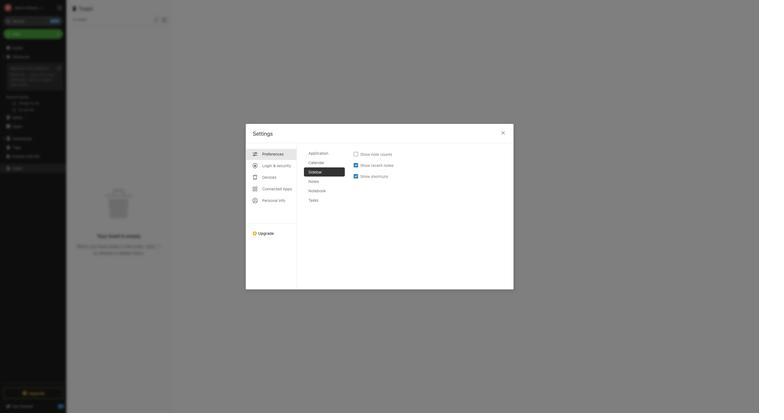 Task type: vqa. For each thing, say whether or not it's contained in the screenshot.
connected apps
yes



Task type: describe. For each thing, give the bounding box(es) containing it.
click the ...
[[10, 72, 29, 77]]

new button
[[3, 29, 63, 39]]

add your first shortcut
[[10, 66, 49, 70]]

connected
[[262, 186, 282, 191]]

shortcut
[[34, 66, 49, 70]]

notebook
[[308, 188, 326, 193]]

tasks inside the tasks tab
[[308, 198, 318, 202]]

or inside icon on a note, notebook, stack or tag to add it here.
[[38, 77, 41, 82]]

tags
[[12, 145, 21, 150]]

show shortcuts
[[360, 174, 388, 179]]

settings
[[253, 130, 273, 137]]

info
[[279, 198, 285, 203]]

shortcuts
[[371, 174, 388, 179]]

restore
[[99, 251, 113, 256]]

note window - empty element
[[172, 0, 759, 413]]

0 notes
[[73, 17, 86, 22]]

group inside tree
[[0, 61, 66, 115]]

sidebar
[[308, 170, 322, 174]]

Show recent notes checkbox
[[354, 163, 358, 167]]

preferences
[[262, 152, 284, 156]]

notebooks
[[12, 136, 32, 141]]

'...'
[[156, 244, 161, 249]]

0 horizontal spatial upgrade
[[29, 391, 45, 396]]

in
[[121, 244, 124, 249]]

2 horizontal spatial notes
[[384, 163, 394, 168]]

devices
[[262, 175, 276, 180]]

to inside when you have notes in the trash, click '...' to restore or delete them.
[[93, 251, 97, 256]]

shared with me
[[12, 154, 40, 159]]

tag
[[42, 77, 48, 82]]

it
[[17, 82, 19, 87]]

personal info
[[262, 198, 285, 203]]

recent
[[6, 95, 18, 99]]

show note counts
[[360, 152, 392, 156]]

notes link
[[0, 113, 66, 122]]

recent
[[371, 163, 383, 168]]

shared
[[12, 154, 25, 159]]

notes inside group
[[19, 95, 29, 99]]

the inside when you have notes in the trash, click '...' to restore or delete them.
[[126, 244, 132, 249]]

show for show recent notes
[[360, 163, 370, 168]]

notebook tab
[[304, 186, 345, 195]]

on
[[38, 72, 42, 77]]

calendar tab
[[304, 158, 345, 167]]

when you have notes in the trash, click '...' to restore or delete them.
[[77, 244, 161, 256]]

login
[[262, 163, 272, 168]]

0 horizontal spatial notes
[[76, 17, 86, 22]]

trash inside 'link'
[[12, 166, 22, 171]]

tab list for show note counts
[[304, 149, 349, 289]]

click
[[146, 244, 155, 249]]

them.
[[133, 251, 144, 256]]

0 vertical spatial upgrade
[[258, 231, 274, 236]]

note
[[371, 152, 379, 156]]

Search text field
[[7, 16, 59, 26]]

add
[[10, 82, 16, 87]]

1 vertical spatial upgrade button
[[3, 388, 63, 399]]

to inside icon on a note, notebook, stack or tag to add it here.
[[49, 77, 52, 82]]

your trash is empty
[[97, 233, 141, 239]]



Task type: locate. For each thing, give the bounding box(es) containing it.
close image
[[500, 130, 507, 136]]

is
[[121, 233, 125, 239]]

add
[[10, 66, 17, 70]]

1 vertical spatial notes
[[12, 115, 23, 120]]

Show note counts checkbox
[[354, 152, 358, 156]]

0 horizontal spatial trash
[[12, 166, 22, 171]]

0 vertical spatial upgrade button
[[246, 223, 297, 238]]

1 horizontal spatial tab list
[[304, 149, 349, 289]]

group containing add your first shortcut
[[0, 61, 66, 115]]

delete
[[119, 251, 132, 256]]

1 vertical spatial trash
[[12, 166, 22, 171]]

0 horizontal spatial tab list
[[246, 143, 297, 289]]

group
[[0, 61, 66, 115]]

show right show note counts checkbox
[[360, 152, 370, 156]]

notes inside when you have notes in the trash, click '...' to restore or delete them.
[[109, 244, 120, 249]]

show
[[360, 152, 370, 156], [360, 163, 370, 168], [360, 174, 370, 179]]

0 vertical spatial to
[[49, 77, 52, 82]]

or inside when you have notes in the trash, click '...' to restore or delete them.
[[114, 251, 118, 256]]

0 vertical spatial show
[[360, 152, 370, 156]]

have
[[98, 244, 107, 249]]

1 vertical spatial show
[[360, 163, 370, 168]]

calendar
[[308, 160, 324, 165]]

notes down counts
[[384, 163, 394, 168]]

0 vertical spatial or
[[38, 77, 41, 82]]

1 vertical spatial to
[[93, 251, 97, 256]]

counts
[[380, 152, 392, 156]]

new
[[12, 32, 20, 36]]

1 horizontal spatial the
[[126, 244, 132, 249]]

3 show from the top
[[360, 174, 370, 179]]

to
[[49, 77, 52, 82], [93, 251, 97, 256]]

notes
[[76, 17, 86, 22], [384, 163, 394, 168], [109, 244, 120, 249]]

trash inside 'note list' element
[[79, 6, 93, 12]]

0 vertical spatial trash
[[79, 6, 93, 12]]

the right "in"
[[126, 244, 132, 249]]

personal
[[262, 198, 278, 203]]

1 horizontal spatial trash
[[79, 6, 93, 12]]

trash
[[79, 6, 93, 12], [12, 166, 22, 171]]

here.
[[20, 82, 29, 87]]

or down on
[[38, 77, 41, 82]]

tab list containing preferences
[[246, 143, 297, 289]]

None search field
[[7, 16, 59, 26]]

sidebar tab
[[304, 167, 345, 177]]

trash
[[108, 233, 120, 239]]

tree containing home
[[0, 43, 66, 383]]

tree
[[0, 43, 66, 383]]

tasks
[[12, 124, 22, 129], [308, 198, 318, 202]]

tab list
[[246, 143, 297, 289], [304, 149, 349, 289]]

notebook,
[[10, 77, 27, 82]]

your
[[18, 66, 25, 70]]

show right show shortcuts option
[[360, 174, 370, 179]]

1 horizontal spatial upgrade button
[[246, 223, 297, 238]]

0 horizontal spatial tasks
[[12, 124, 22, 129]]

icon on a note, notebook, stack or tag to add it here.
[[10, 72, 55, 87]]

notes left "in"
[[109, 244, 120, 249]]

or
[[38, 77, 41, 82], [114, 251, 118, 256]]

tasks inside tasks button
[[12, 124, 22, 129]]

trash up "0 notes"
[[79, 6, 93, 12]]

you
[[89, 244, 97, 249]]

notes tab
[[304, 177, 345, 186]]

show right show recent notes "option"
[[360, 163, 370, 168]]

expand notebooks image
[[1, 136, 6, 141]]

1 horizontal spatial to
[[93, 251, 97, 256]]

a
[[43, 72, 45, 77]]

notes up tasks button
[[12, 115, 23, 120]]

home
[[12, 45, 23, 50]]

first
[[26, 66, 33, 70]]

2 vertical spatial notes
[[308, 179, 319, 184]]

apps
[[283, 186, 292, 191]]

show for show shortcuts
[[360, 174, 370, 179]]

note,
[[46, 72, 55, 77]]

tasks up notebooks
[[12, 124, 22, 129]]

1 vertical spatial the
[[126, 244, 132, 249]]

1 vertical spatial tasks
[[308, 198, 318, 202]]

shortcuts button
[[0, 52, 66, 61]]

1 vertical spatial or
[[114, 251, 118, 256]]

1 horizontal spatial or
[[114, 251, 118, 256]]

upgrade button inside tab list
[[246, 223, 297, 238]]

show recent notes
[[360, 163, 394, 168]]

1 horizontal spatial notes
[[109, 244, 120, 249]]

recent notes
[[6, 95, 29, 99]]

the left ... at the left of page
[[19, 72, 25, 77]]

1 horizontal spatial upgrade
[[258, 231, 274, 236]]

2 vertical spatial notes
[[109, 244, 120, 249]]

settings image
[[56, 4, 63, 11]]

0
[[73, 17, 75, 22]]

application tab
[[304, 149, 345, 158]]

trash down shared
[[12, 166, 22, 171]]

...
[[26, 72, 29, 77]]

tab list containing application
[[304, 149, 349, 289]]

tasks tab
[[304, 196, 345, 205]]

the
[[19, 72, 25, 77], [126, 244, 132, 249]]

upgrade button
[[246, 223, 297, 238], [3, 388, 63, 399]]

upgrade
[[258, 231, 274, 236], [29, 391, 45, 396]]

shortcuts
[[12, 54, 30, 59]]

or left delete
[[114, 251, 118, 256]]

&
[[273, 163, 276, 168]]

0 vertical spatial notes
[[76, 17, 86, 22]]

tags button
[[0, 143, 66, 152]]

0 horizontal spatial the
[[19, 72, 25, 77]]

trash,
[[133, 244, 145, 249]]

shared with me link
[[0, 152, 66, 161]]

your
[[97, 233, 107, 239]]

notes
[[19, 95, 29, 99], [12, 115, 23, 120], [308, 179, 319, 184]]

application
[[308, 151, 328, 156]]

security
[[277, 163, 291, 168]]

0 vertical spatial the
[[19, 72, 25, 77]]

notes right 0
[[76, 17, 86, 22]]

notes right recent
[[19, 95, 29, 99]]

tab list for calendar
[[246, 143, 297, 289]]

me
[[34, 154, 40, 159]]

connected apps
[[262, 186, 292, 191]]

stack
[[28, 77, 37, 82]]

the inside tree
[[19, 72, 25, 77]]

1 horizontal spatial tasks
[[308, 198, 318, 202]]

0 horizontal spatial to
[[49, 77, 52, 82]]

0 vertical spatial tasks
[[12, 124, 22, 129]]

show for show note counts
[[360, 152, 370, 156]]

login & security
[[262, 163, 291, 168]]

0 horizontal spatial upgrade button
[[3, 388, 63, 399]]

notes inside tab
[[308, 179, 319, 184]]

click
[[10, 72, 18, 77]]

to down note,
[[49, 77, 52, 82]]

1 vertical spatial upgrade
[[29, 391, 45, 396]]

empty
[[126, 233, 141, 239]]

2 show from the top
[[360, 163, 370, 168]]

1 vertical spatial notes
[[384, 163, 394, 168]]

trash link
[[0, 164, 66, 173]]

when
[[77, 244, 88, 249]]

tasks button
[[0, 122, 66, 131]]

1 show from the top
[[360, 152, 370, 156]]

home link
[[0, 43, 66, 52]]

Show shortcuts checkbox
[[354, 174, 358, 178]]

tasks down notebook
[[308, 198, 318, 202]]

note list element
[[66, 0, 172, 413]]

icon
[[30, 72, 37, 77]]

0 horizontal spatial or
[[38, 77, 41, 82]]

notebooks link
[[0, 134, 66, 143]]

0 vertical spatial notes
[[19, 95, 29, 99]]

with
[[26, 154, 33, 159]]

to down you
[[93, 251, 97, 256]]

notes down sidebar
[[308, 179, 319, 184]]

2 vertical spatial show
[[360, 174, 370, 179]]



